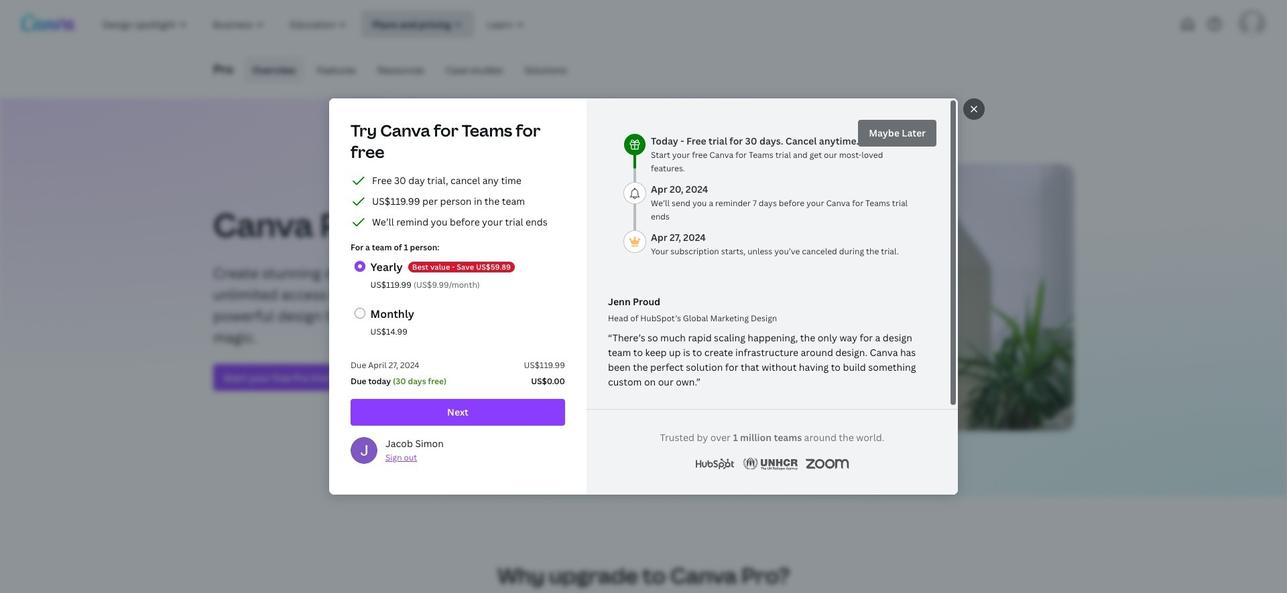 Task type: locate. For each thing, give the bounding box(es) containing it.
top level navigation element
[[91, 11, 582, 38]]

menu bar
[[239, 56, 575, 83]]



Task type: vqa. For each thing, say whether or not it's contained in the screenshot.
Top Level Navigation element
yes



